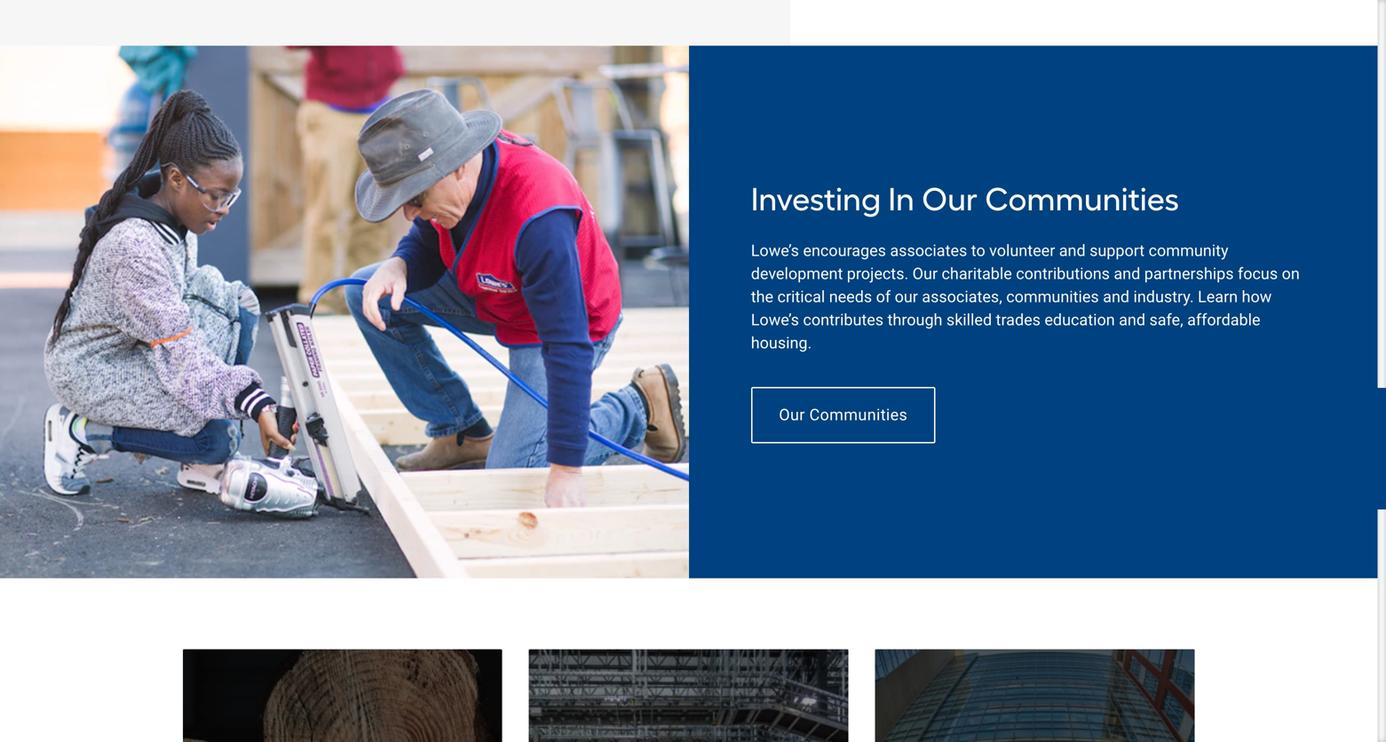 Task type: locate. For each thing, give the bounding box(es) containing it.
and left safe,
[[1119, 311, 1146, 329]]

and
[[1059, 242, 1086, 260], [1114, 265, 1141, 283], [1103, 288, 1130, 306], [1119, 311, 1146, 329]]

our down associates
[[913, 265, 938, 283]]

associates,
[[922, 288, 1003, 306]]

development
[[751, 265, 843, 283]]

investing in our communities
[[751, 180, 1180, 218]]

lowe's up the housing. on the top right
[[751, 311, 799, 329]]

and up contributions at the top right of the page
[[1059, 242, 1086, 260]]

1 vertical spatial our
[[913, 265, 938, 283]]

communities
[[985, 180, 1180, 218], [810, 406, 908, 424]]

needs
[[829, 288, 872, 306]]

affordable
[[1188, 311, 1261, 329]]

charitable
[[942, 265, 1012, 283]]

our right in
[[922, 180, 978, 218]]

1 horizontal spatial communities
[[985, 180, 1180, 218]]

1 vertical spatial lowe's
[[751, 311, 799, 329]]

the
[[751, 288, 774, 306]]

lowe's
[[751, 242, 799, 260], [751, 311, 799, 329]]

1 vertical spatial communities
[[810, 406, 908, 424]]

in
[[889, 180, 915, 218]]

0 vertical spatial lowe's
[[751, 242, 799, 260]]

trades
[[996, 311, 1041, 329]]

1 lowe's from the top
[[751, 242, 799, 260]]

0 vertical spatial our
[[922, 180, 978, 218]]

0 horizontal spatial communities
[[810, 406, 908, 424]]

our down the housing. on the top right
[[779, 406, 805, 424]]

lowe's up development
[[751, 242, 799, 260]]

on
[[1282, 265, 1300, 283]]

our inside lowe's encourages associates to volunteer and support community development projects. our charitable contributions and partnerships focus on the critical needs of our associates, communities and industry. learn how lowe's contributes through skilled trades education and safe, affordable housing.
[[913, 265, 938, 283]]

projects.
[[847, 265, 909, 283]]

0 vertical spatial communities
[[985, 180, 1180, 218]]

community
[[1149, 242, 1229, 260]]

our
[[922, 180, 978, 218], [913, 265, 938, 283], [779, 406, 805, 424]]

associates
[[890, 242, 967, 260]]



Task type: vqa. For each thing, say whether or not it's contained in the screenshot.
ELDREDGE'S
no



Task type: describe. For each thing, give the bounding box(es) containing it.
investing
[[751, 180, 881, 218]]

and up education
[[1103, 288, 1130, 306]]

housing.
[[751, 334, 812, 352]]

focus
[[1238, 265, 1278, 283]]

education
[[1045, 311, 1115, 329]]

encourages
[[803, 242, 886, 260]]

how
[[1242, 288, 1272, 306]]

2 vertical spatial our
[[779, 406, 805, 424]]

partnerships
[[1145, 265, 1234, 283]]

2 lowe's from the top
[[751, 311, 799, 329]]

lowe's encourages associates to volunteer and support community development projects. our charitable contributions and partnerships focus on the critical needs of our associates, communities and industry. learn how lowe's contributes through skilled trades education and safe, affordable housing.
[[751, 242, 1300, 352]]

safe,
[[1150, 311, 1184, 329]]

through
[[888, 311, 943, 329]]

our communities
[[779, 406, 908, 424]]

of
[[876, 288, 891, 306]]

our
[[895, 288, 918, 306]]

critical
[[778, 288, 825, 306]]

contributions
[[1016, 265, 1110, 283]]

industry.
[[1134, 288, 1194, 306]]

and down support
[[1114, 265, 1141, 283]]

support
[[1090, 242, 1145, 260]]

to
[[971, 242, 986, 260]]

volunteer
[[990, 242, 1055, 260]]

communities
[[1006, 288, 1099, 306]]

skilled
[[947, 311, 992, 329]]

learn
[[1198, 288, 1238, 306]]

our communities link
[[751, 387, 936, 444]]

contributes
[[803, 311, 884, 329]]



